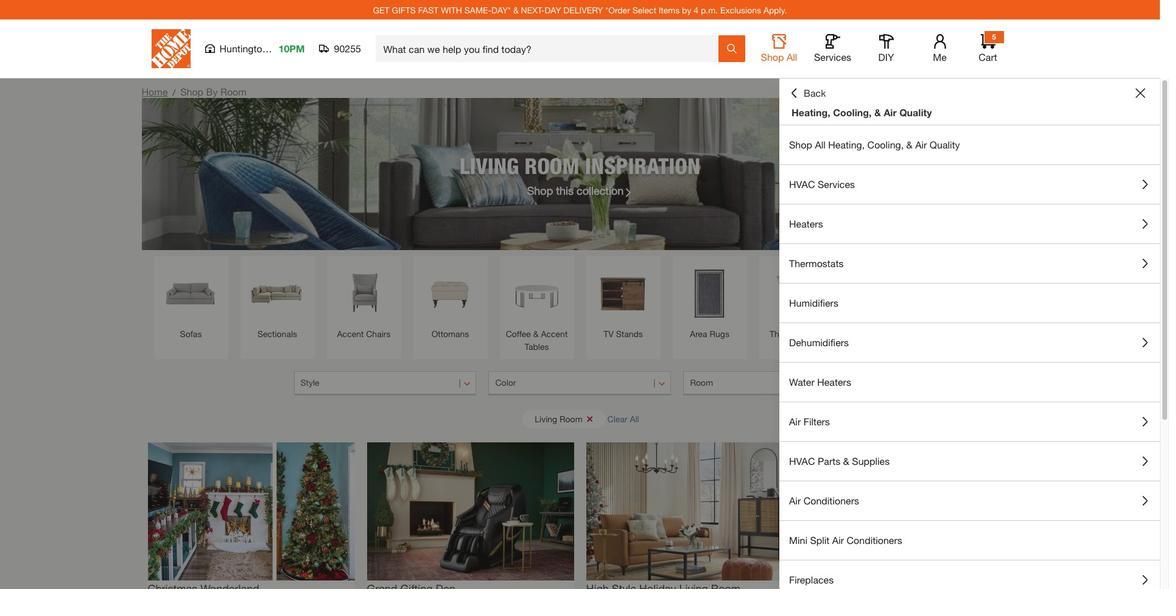 Task type: vqa. For each thing, say whether or not it's contained in the screenshot.
Pillows
yes



Task type: locate. For each thing, give the bounding box(es) containing it.
hvac services button
[[780, 165, 1161, 204]]

0 vertical spatial heaters
[[790, 218, 824, 230]]

all up back button
[[787, 51, 798, 63]]

& up shop all heating, cooling, & air quality
[[875, 107, 882, 118]]

shop
[[761, 51, 784, 63], [180, 86, 204, 97], [790, 139, 813, 150], [527, 184, 553, 197]]

services inside button
[[815, 51, 852, 63]]

0 horizontal spatial accent
[[337, 329, 364, 339]]

cooling, down heating, cooling, & air quality on the top of page
[[868, 139, 904, 150]]

menu containing shop all heating, cooling, & air quality
[[780, 126, 1161, 590]]

5
[[993, 32, 997, 41]]

by
[[206, 86, 218, 97]]

stands
[[616, 329, 643, 339]]

& right parts on the right
[[844, 456, 850, 467]]

accent chairs
[[337, 329, 391, 339]]

living
[[460, 153, 519, 179], [535, 414, 558, 424]]

accent up tables
[[541, 329, 568, 339]]

humidifiers
[[790, 297, 839, 309]]

1 vertical spatial services
[[818, 179, 855, 190]]

shop for shop all
[[761, 51, 784, 63]]

0 vertical spatial living
[[460, 153, 519, 179]]

back button
[[790, 87, 826, 99]]

1 vertical spatial heating,
[[829, 139, 865, 150]]

heating, inside shop all heating, cooling, & air quality "link"
[[829, 139, 865, 150]]

all for shop all heating, cooling, & air quality
[[815, 139, 826, 150]]

ottomans link
[[419, 263, 482, 341]]

4 stretchy image image from the left
[[806, 443, 1013, 581]]

all inside "link"
[[815, 139, 826, 150]]

throw pillows link
[[766, 263, 828, 341]]

0 vertical spatial hvac
[[790, 179, 815, 190]]

2 hvac from the top
[[790, 456, 815, 467]]

1 horizontal spatial all
[[787, 51, 798, 63]]

quality up hvac services button
[[930, 139, 961, 150]]

shop inside button
[[761, 51, 784, 63]]

quality
[[900, 107, 932, 118], [930, 139, 961, 150]]

delivery
[[564, 5, 603, 15]]

1 hvac from the top
[[790, 179, 815, 190]]

room right by
[[221, 86, 247, 97]]

1 vertical spatial living
[[535, 414, 558, 424]]

get
[[373, 5, 390, 15]]

back
[[804, 87, 826, 99]]

0 horizontal spatial all
[[630, 414, 640, 424]]

area
[[690, 329, 708, 339]]

3 stretchy image image from the left
[[586, 443, 794, 581]]

heating, down heating, cooling, & air quality on the top of page
[[829, 139, 865, 150]]

coffee
[[506, 329, 531, 339]]

& down heating, cooling, & air quality on the top of page
[[907, 139, 913, 150]]

split
[[811, 535, 830, 546]]

ottomans image
[[419, 263, 482, 325]]

1 vertical spatial all
[[815, 139, 826, 150]]

0 vertical spatial all
[[787, 51, 798, 63]]

by
[[682, 5, 692, 15]]

living for living room inspiration
[[460, 153, 519, 179]]

heating,
[[792, 107, 831, 118], [829, 139, 865, 150]]

services button
[[814, 34, 853, 63]]

air
[[884, 107, 897, 118], [916, 139, 928, 150], [790, 416, 801, 428], [790, 495, 801, 507], [833, 535, 844, 546]]

& inside "button"
[[844, 456, 850, 467]]

home
[[142, 86, 168, 97]]

fast
[[418, 5, 439, 15]]

0 vertical spatial services
[[815, 51, 852, 63]]

shop inside "link"
[[790, 139, 813, 150]]

room button
[[684, 372, 867, 396]]

accent chairs image
[[333, 263, 395, 325]]

quality up shop all heating, cooling, & air quality
[[900, 107, 932, 118]]

diy button
[[867, 34, 906, 63]]

shop down apply.
[[761, 51, 784, 63]]

0 vertical spatial quality
[[900, 107, 932, 118]]

heaters inside button
[[790, 218, 824, 230]]

hvac inside "button"
[[790, 456, 815, 467]]

2 accent from the left
[[541, 329, 568, 339]]

shop all
[[761, 51, 798, 63]]

items
[[659, 5, 680, 15]]

shop this collection
[[527, 184, 624, 197]]

0 vertical spatial conditioners
[[804, 495, 860, 507]]

shop for shop all heating, cooling, & air quality
[[790, 139, 813, 150]]

cart 5
[[979, 32, 998, 63]]

hvac for hvac parts & supplies
[[790, 456, 815, 467]]

stretchy image image
[[148, 443, 355, 581], [367, 443, 574, 581], [586, 443, 794, 581], [806, 443, 1013, 581]]

this
[[556, 184, 574, 197]]

services up back
[[815, 51, 852, 63]]

tv stands link
[[592, 263, 655, 341]]

1 vertical spatial cooling,
[[868, 139, 904, 150]]

hvac for hvac services
[[790, 179, 815, 190]]

shop for shop this collection
[[527, 184, 553, 197]]

heating, down back button
[[792, 107, 831, 118]]

diy
[[879, 51, 895, 63]]

area rugs link
[[679, 263, 741, 341]]

all
[[787, 51, 798, 63], [815, 139, 826, 150], [630, 414, 640, 424]]

huntington park
[[220, 43, 290, 54]]

1 horizontal spatial accent
[[541, 329, 568, 339]]

hvac services
[[790, 179, 855, 190]]

0 horizontal spatial living
[[460, 153, 519, 179]]

1 horizontal spatial living
[[535, 414, 558, 424]]

conditioners right split
[[847, 535, 903, 546]]

all for shop all
[[787, 51, 798, 63]]

&
[[514, 5, 519, 15], [875, 107, 882, 118], [907, 139, 913, 150], [534, 329, 539, 339], [844, 456, 850, 467]]

accent left chairs
[[337, 329, 364, 339]]

all right the clear
[[630, 414, 640, 424]]

me button
[[921, 34, 960, 63]]

2 vertical spatial all
[[630, 414, 640, 424]]

throw
[[770, 329, 794, 339]]

drawer close image
[[1136, 88, 1146, 98]]

& up tables
[[534, 329, 539, 339]]

color button
[[489, 372, 672, 396]]

living room button
[[523, 410, 606, 429]]

living inside button
[[535, 414, 558, 424]]

clear all
[[608, 414, 640, 424]]

conditioners down parts on the right
[[804, 495, 860, 507]]

the home depot logo image
[[151, 29, 190, 68]]

pillows
[[796, 329, 823, 339]]

area rugs
[[690, 329, 730, 339]]

cooling,
[[834, 107, 872, 118], [868, 139, 904, 150]]

with
[[441, 5, 462, 15]]

coffee & accent tables
[[506, 329, 568, 352]]

get gifts fast with same-day* & next-day delivery *order select items by 4 p.m. exclusions apply.
[[373, 5, 788, 15]]

cooling, up shop all heating, cooling, & air quality
[[834, 107, 872, 118]]

1 vertical spatial hvac
[[790, 456, 815, 467]]

1 vertical spatial quality
[[930, 139, 961, 150]]

quality inside shop all heating, cooling, & air quality "link"
[[930, 139, 961, 150]]

services inside button
[[818, 179, 855, 190]]

living room inspiration
[[460, 153, 701, 179]]

color
[[496, 378, 516, 388]]

living for living room
[[535, 414, 558, 424]]

fireplaces button
[[780, 561, 1161, 590]]

all up hvac services
[[815, 139, 826, 150]]

shop this collection link
[[527, 182, 633, 199]]

day*
[[492, 5, 511, 15]]

What can we help you find today? search field
[[384, 36, 718, 62]]

& inside coffee & accent tables
[[534, 329, 539, 339]]

hvac inside button
[[790, 179, 815, 190]]

heaters
[[790, 218, 824, 230], [818, 377, 852, 388]]

shop up hvac services
[[790, 139, 813, 150]]

services down shop all heating, cooling, & air quality
[[818, 179, 855, 190]]

menu
[[780, 126, 1161, 590]]

90255 button
[[320, 43, 362, 55]]

apply.
[[764, 5, 788, 15]]

parts
[[818, 456, 841, 467]]

heaters up thermostats
[[790, 218, 824, 230]]

& inside "link"
[[907, 139, 913, 150]]

all for clear all
[[630, 414, 640, 424]]

style button
[[294, 372, 477, 396]]

supplies
[[852, 456, 890, 467]]

shop left this
[[527, 184, 553, 197]]

park
[[271, 43, 290, 54]]

2 horizontal spatial all
[[815, 139, 826, 150]]

heaters right water at the bottom of page
[[818, 377, 852, 388]]

shop all button
[[760, 34, 799, 63]]

hvac
[[790, 179, 815, 190], [790, 456, 815, 467]]

conditioners
[[804, 495, 860, 507], [847, 535, 903, 546]]

90255
[[334, 43, 361, 54]]



Task type: describe. For each thing, give the bounding box(es) containing it.
ottomans
[[432, 329, 469, 339]]

day
[[545, 5, 561, 15]]

room down color button
[[560, 414, 583, 424]]

& right the day*
[[514, 5, 519, 15]]

sectionals
[[258, 329, 297, 339]]

sofas image
[[160, 263, 222, 325]]

home link
[[142, 86, 168, 97]]

room down area
[[691, 378, 713, 388]]

air inside the mini split air conditioners link
[[833, 535, 844, 546]]

coffee & accent tables image
[[506, 263, 568, 325]]

room up this
[[525, 153, 580, 179]]

hvac parts & supplies button
[[780, 442, 1161, 481]]

throw pillows image
[[766, 263, 828, 325]]

cart
[[979, 51, 998, 63]]

style
[[301, 378, 320, 388]]

fireplaces
[[790, 575, 834, 586]]

area rugs image
[[679, 263, 741, 325]]

thermostats
[[790, 258, 844, 269]]

chairs
[[366, 329, 391, 339]]

water
[[790, 377, 815, 388]]

1 accent from the left
[[337, 329, 364, 339]]

feedback link image
[[1153, 206, 1170, 272]]

exclusions
[[721, 5, 762, 15]]

me
[[934, 51, 947, 63]]

living room
[[535, 414, 583, 424]]

air filters
[[790, 416, 830, 428]]

huntington
[[220, 43, 268, 54]]

cooling, inside shop all heating, cooling, & air quality "link"
[[868, 139, 904, 150]]

sofas
[[180, 329, 202, 339]]

mini split air conditioners link
[[780, 522, 1161, 561]]

accent inside coffee & accent tables
[[541, 329, 568, 339]]

inspiration
[[585, 153, 701, 179]]

water heaters
[[790, 377, 852, 388]]

10pm
[[279, 43, 305, 54]]

1 vertical spatial conditioners
[[847, 535, 903, 546]]

tv stands
[[604, 329, 643, 339]]

humidifiers link
[[780, 284, 1161, 323]]

shop all heating, cooling, & air quality link
[[780, 126, 1161, 164]]

4
[[694, 5, 699, 15]]

0 vertical spatial cooling,
[[834, 107, 872, 118]]

mini split air conditioners
[[790, 535, 903, 546]]

sectionals image
[[246, 263, 309, 325]]

select
[[633, 5, 657, 15]]

dehumidifiers button
[[780, 324, 1161, 363]]

tv
[[604, 329, 614, 339]]

1 vertical spatial heaters
[[818, 377, 852, 388]]

air conditioners
[[790, 495, 860, 507]]

tv stands image
[[592, 263, 655, 325]]

air inside air conditioners button
[[790, 495, 801, 507]]

next-
[[521, 5, 545, 15]]

filters
[[804, 416, 830, 428]]

curtains & drapes image
[[939, 263, 1001, 325]]

p.m.
[[701, 5, 718, 15]]

sectionals link
[[246, 263, 309, 341]]

mini
[[790, 535, 808, 546]]

shop right /
[[180, 86, 204, 97]]

sofas link
[[160, 263, 222, 341]]

/
[[173, 87, 176, 97]]

throw blankets image
[[852, 263, 914, 325]]

air inside air filters button
[[790, 416, 801, 428]]

2 stretchy image image from the left
[[367, 443, 574, 581]]

air conditioners button
[[780, 482, 1161, 521]]

dehumidifiers
[[790, 337, 849, 348]]

tables
[[525, 342, 549, 352]]

shop all heating, cooling, & air quality
[[790, 139, 961, 150]]

conditioners inside button
[[804, 495, 860, 507]]

0 vertical spatial heating,
[[792, 107, 831, 118]]

gifts
[[392, 5, 416, 15]]

air filters button
[[780, 403, 1161, 442]]

clear
[[608, 414, 628, 424]]

same-
[[465, 5, 492, 15]]

thermostats button
[[780, 244, 1161, 283]]

accent chairs link
[[333, 263, 395, 341]]

*order
[[606, 5, 630, 15]]

heating, cooling, & air quality
[[792, 107, 932, 118]]

clear all button
[[608, 408, 640, 431]]

water heaters link
[[780, 363, 1161, 402]]

home / shop by room
[[142, 86, 247, 97]]

hvac parts & supplies
[[790, 456, 890, 467]]

rugs
[[710, 329, 730, 339]]

1 stretchy image image from the left
[[148, 443, 355, 581]]

air inside shop all heating, cooling, & air quality "link"
[[916, 139, 928, 150]]

collection
[[577, 184, 624, 197]]

heaters button
[[780, 205, 1161, 244]]



